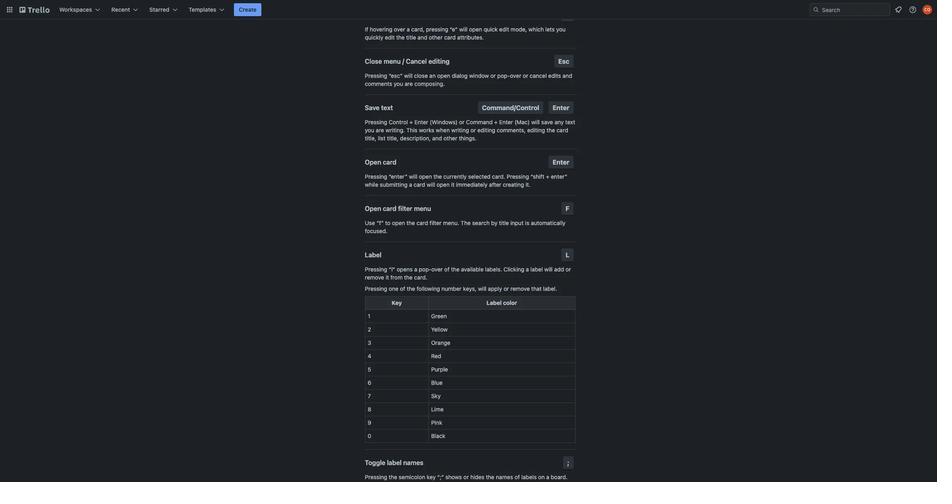 Task type: describe. For each thing, give the bounding box(es) containing it.
"esc"
[[389, 72, 403, 79]]

if
[[365, 26, 368, 33]]

open inside use "f" to open the card filter menu. the search by title input is automatically focused.
[[392, 220, 405, 226]]

starred button
[[145, 3, 182, 16]]

primary element
[[0, 0, 937, 19]]

1 horizontal spatial +
[[494, 119, 498, 126]]

which
[[529, 26, 544, 33]]

currently
[[444, 173, 467, 180]]

2 horizontal spatial editing
[[527, 127, 545, 134]]

open information menu image
[[909, 6, 917, 14]]

when
[[436, 127, 450, 134]]

filter inside use "f" to open the card filter menu. the search by title input is automatically focused.
[[430, 220, 442, 226]]

quick
[[484, 26, 498, 33]]

"e"
[[450, 26, 458, 33]]

click
[[399, 482, 411, 482]]

lime
[[431, 406, 444, 413]]

mode,
[[511, 26, 527, 33]]

1 horizontal spatial menu
[[414, 205, 431, 212]]

starred
[[149, 6, 169, 13]]

hides
[[471, 474, 485, 481]]

;
[[568, 459, 570, 467]]

1 vertical spatial label
[[387, 459, 402, 467]]

workspaces button
[[54, 3, 105, 16]]

clicking
[[504, 266, 525, 273]]

the right the one
[[407, 285, 415, 292]]

7
[[368, 393, 371, 400]]

3
[[368, 339, 371, 346]]

will inside pressing "esc" will close an open dialog window or pop-over or cancel edits and comments you are composing.
[[404, 72, 413, 79]]

0 horizontal spatial of
[[400, 285, 405, 292]]

pressing one of the following number keys, will apply or remove that label.
[[365, 285, 557, 292]]

open inside the if hovering over a card, pressing "e" will open quick edit mode, which lets you quickly edit the title and other card attributes.
[[469, 26, 482, 33]]

pressing for pressing control + enter (windows) or command + enter (mac) will save any text you are writing. this works when writing or editing comments, editing the card title, list title, description, and other things.
[[365, 119, 387, 126]]

label color
[[487, 299, 517, 306]]

pop- inside pressing "esc" will close an open dialog window or pop-over or cancel edits and comments you are composing.
[[498, 72, 510, 79]]

back to home image
[[19, 3, 50, 16]]

search image
[[813, 6, 820, 13]]

save
[[365, 104, 380, 111]]

the down opens
[[404, 274, 413, 281]]

apply
[[488, 285, 502, 292]]

toggle
[[365, 459, 386, 467]]

immediately
[[456, 181, 488, 188]]

quickly
[[365, 34, 383, 41]]

names inside pressing the semicolon key ";" shows or hides the names of labels on a board. you can also click any label on a board to toggle this.
[[496, 474, 513, 481]]

title inside use "f" to open the card filter menu. the search by title input is automatically focused.
[[499, 220, 509, 226]]

or left cancel on the top of the page
[[523, 72, 528, 79]]

pressing "l" opens a pop-over of the available labels. clicking a label will add or remove it from the card.
[[365, 266, 571, 281]]

a left 'board.'
[[546, 474, 550, 481]]

input
[[511, 220, 524, 226]]

hovering
[[370, 26, 393, 33]]

card inside the pressing control + enter (windows) or command + enter (mac) will save any text you are writing. this works when writing or editing comments, editing the card title, list title, description, and other things.
[[557, 127, 568, 134]]

open right ""enter""
[[419, 173, 432, 180]]

"f"
[[377, 220, 384, 226]]

or up things.
[[471, 127, 476, 134]]

1 horizontal spatial edit
[[499, 26, 509, 33]]

card inside pressing "enter" will open the currently selected card. pressing "shift + enter" while submitting a card will open it immediately after creating it.
[[414, 181, 425, 188]]

1
[[368, 313, 370, 320]]

open down the 'currently'
[[437, 181, 450, 188]]

1 title, from the left
[[365, 135, 376, 142]]

";"
[[437, 474, 444, 481]]

it inside pressing "l" opens a pop-over of the available labels. clicking a label will add or remove it from the card.
[[386, 274, 389, 281]]

composing.
[[415, 80, 445, 87]]

pressing for pressing "esc" will close an open dialog window or pop-over or cancel edits and comments you are composing.
[[365, 72, 387, 79]]

4
[[368, 353, 371, 360]]

you for if hovering over a card, pressing "e" will open quick edit mode, which lets you quickly edit the title and other card attributes.
[[556, 26, 566, 33]]

can
[[376, 482, 386, 482]]

works
[[419, 127, 434, 134]]

and inside pressing "esc" will close an open dialog window or pop-over or cancel edits and comments you are composing.
[[563, 72, 572, 79]]

card inside the if hovering over a card, pressing "e" will open quick edit mode, which lets you quickly edit the title and other card attributes.
[[444, 34, 456, 41]]

label for label
[[365, 251, 382, 259]]

are inside pressing "esc" will close an open dialog window or pop-over or cancel edits and comments you are composing.
[[405, 80, 413, 87]]

close menu / cancel editing
[[365, 58, 450, 65]]

card inside use "f" to open the card filter menu. the search by title input is automatically focused.
[[417, 220, 428, 226]]

card. inside pressing "l" opens a pop-over of the available labels. clicking a label will add or remove it from the card.
[[414, 274, 427, 281]]

an
[[430, 72, 436, 79]]

to inside use "f" to open the card filter menu. the search by title input is automatically focused.
[[385, 220, 391, 226]]

while
[[365, 181, 378, 188]]

card. inside pressing "enter" will open the currently selected card. pressing "shift + enter" while submitting a card will open it immediately after creating it.
[[492, 173, 505, 180]]

of inside pressing "l" opens a pop-over of the available labels. clicking a label will add or remove it from the card.
[[444, 266, 450, 273]]

will right 'submitting'
[[427, 181, 435, 188]]

1 horizontal spatial remove
[[511, 285, 530, 292]]

is
[[525, 220, 530, 226]]

comments,
[[497, 127, 526, 134]]

pressing for pressing "enter" will open the currently selected card. pressing "shift + enter" while submitting a card will open it immediately after creating it.
[[365, 173, 387, 180]]

will inside the if hovering over a card, pressing "e" will open quick edit mode, which lets you quickly edit the title and other card attributes.
[[459, 26, 468, 33]]

semicolon
[[399, 474, 425, 481]]

card,
[[411, 26, 425, 33]]

enter up comments,
[[499, 119, 513, 126]]

christina overa (christinaovera) image
[[923, 5, 933, 15]]

create
[[239, 6, 257, 13]]

2 title, from the left
[[387, 135, 399, 142]]

selected
[[468, 173, 491, 180]]

writing.
[[386, 127, 405, 134]]

open card
[[365, 159, 397, 166]]

enter up works
[[415, 119, 428, 126]]

title inside the if hovering over a card, pressing "e" will open quick edit mode, which lets you quickly edit the title and other card attributes.
[[406, 34, 416, 41]]

control
[[389, 119, 408, 126]]

the inside use "f" to open the card filter menu. the search by title input is automatically focused.
[[407, 220, 415, 226]]

available
[[461, 266, 484, 273]]

save text
[[365, 104, 393, 111]]

0 horizontal spatial names
[[403, 459, 424, 467]]

following
[[417, 285, 440, 292]]

l
[[566, 251, 570, 259]]

label.
[[543, 285, 557, 292]]

create button
[[234, 3, 262, 16]]

it.
[[526, 181, 531, 188]]

creating
[[503, 181, 524, 188]]

enter up enter" at the top
[[553, 159, 570, 166]]

that
[[532, 285, 542, 292]]

labels.
[[485, 266, 502, 273]]

remove inside pressing "l" opens a pop-over of the available labels. clicking a label will add or remove it from the card.
[[365, 274, 384, 281]]

and inside the pressing control + enter (windows) or command + enter (mac) will save any text you are writing. this works when writing or editing comments, editing the card title, list title, description, and other things.
[[432, 135, 442, 142]]

labels
[[522, 474, 537, 481]]

save
[[541, 119, 553, 126]]

e
[[566, 11, 570, 19]]

0 horizontal spatial on
[[437, 482, 444, 482]]

shows
[[446, 474, 462, 481]]

color
[[503, 299, 517, 306]]

0 horizontal spatial filter
[[398, 205, 413, 212]]

"shift
[[531, 173, 545, 180]]

or up writing
[[459, 119, 465, 126]]

close
[[414, 72, 428, 79]]

key
[[427, 474, 436, 481]]

pressing for pressing one of the following number keys, will apply or remove that label.
[[365, 285, 387, 292]]

use
[[365, 220, 375, 226]]

one
[[389, 285, 399, 292]]

0 horizontal spatial +
[[410, 119, 413, 126]]



Task type: locate. For each thing, give the bounding box(es) containing it.
recent button
[[107, 3, 143, 16]]

comments
[[365, 80, 392, 87]]

by
[[491, 220, 498, 226]]

of inside pressing the semicolon key ";" shows or hides the names of labels on a board. you can also click any label on a board to toggle this.
[[515, 474, 520, 481]]

1 horizontal spatial names
[[496, 474, 513, 481]]

pressing up comments on the top
[[365, 72, 387, 79]]

pressing inside pressing "esc" will close an open dialog window or pop-over or cancel edits and comments you are composing.
[[365, 72, 387, 79]]

pressing left the one
[[365, 285, 387, 292]]

it left from
[[386, 274, 389, 281]]

label inside pressing the semicolon key ";" shows or hides the names of labels on a board. you can also click any label on a board to toggle this.
[[423, 482, 436, 482]]

a down the shows
[[445, 482, 448, 482]]

other inside the if hovering over a card, pressing "e" will open quick edit mode, which lets you quickly edit the title and other card attributes.
[[429, 34, 443, 41]]

enter"
[[551, 173, 568, 180]]

1 horizontal spatial filter
[[430, 220, 442, 226]]

1 vertical spatial remove
[[511, 285, 530, 292]]

0 horizontal spatial any
[[413, 482, 422, 482]]

other inside the pressing control + enter (windows) or command + enter (mac) will save any text you are writing. this works when writing or editing comments, editing the card title, list title, description, and other things.
[[444, 135, 458, 142]]

over
[[394, 26, 405, 33], [510, 72, 522, 79], [432, 266, 443, 273]]

2 open from the top
[[365, 205, 381, 212]]

are inside the pressing control + enter (windows) or command + enter (mac) will save any text you are writing. this works when writing or editing comments, editing the card title, list title, description, and other things.
[[376, 127, 384, 134]]

label down key
[[423, 482, 436, 482]]

will right keys,
[[478, 285, 487, 292]]

f
[[566, 205, 570, 212]]

also
[[387, 482, 398, 482]]

1 vertical spatial other
[[444, 135, 458, 142]]

to right "f"
[[385, 220, 391, 226]]

+ inside pressing "enter" will open the currently selected card. pressing "shift + enter" while submitting a card will open it immediately after creating it.
[[546, 173, 550, 180]]

of left labels
[[515, 474, 520, 481]]

the down save
[[547, 127, 555, 134]]

opens
[[397, 266, 413, 273]]

filter left menu.
[[430, 220, 442, 226]]

0 vertical spatial label
[[531, 266, 543, 273]]

other
[[429, 34, 443, 41], [444, 135, 458, 142]]

1 vertical spatial title
[[499, 220, 509, 226]]

names up the this.
[[496, 474, 513, 481]]

and
[[418, 34, 427, 41], [563, 72, 572, 79], [432, 135, 442, 142]]

use "f" to open the card filter menu. the search by title input is automatically focused.
[[365, 220, 566, 234]]

the inside pressing "enter" will open the currently selected card. pressing "shift + enter" while submitting a card will open it immediately after creating it.
[[434, 173, 442, 180]]

or right add
[[566, 266, 571, 273]]

you down save
[[365, 127, 374, 134]]

recent
[[111, 6, 130, 13]]

dialog
[[452, 72, 468, 79]]

1 horizontal spatial label
[[487, 299, 502, 306]]

1 vertical spatial label
[[487, 299, 502, 306]]

0 vertical spatial over
[[394, 26, 405, 33]]

0 vertical spatial menu
[[384, 58, 401, 65]]

9
[[368, 419, 371, 426]]

are up list on the left top
[[376, 127, 384, 134]]

workspaces
[[59, 6, 92, 13]]

the up /
[[396, 34, 405, 41]]

pressing for pressing the semicolon key ";" shows or hides the names of labels on a board. you can also click any label on a board to toggle this.
[[365, 474, 387, 481]]

you
[[556, 26, 566, 33], [394, 80, 403, 87], [365, 127, 374, 134]]

(windows)
[[430, 119, 458, 126]]

0 vertical spatial label
[[365, 251, 382, 259]]

any down semicolon
[[413, 482, 422, 482]]

command/control
[[482, 104, 540, 111]]

you for pressing control + enter (windows) or command + enter (mac) will save any text you are writing. this works when writing or editing comments, editing the card title, list title, description, and other things.
[[365, 127, 374, 134]]

any right save
[[555, 119, 564, 126]]

title, left list on the left top
[[365, 135, 376, 142]]

title right by
[[499, 220, 509, 226]]

will left the close
[[404, 72, 413, 79]]

0 horizontal spatial label
[[365, 251, 382, 259]]

8
[[368, 406, 371, 413]]

1 horizontal spatial you
[[394, 80, 403, 87]]

1 vertical spatial card.
[[414, 274, 427, 281]]

over inside pressing "l" opens a pop-over of the available labels. clicking a label will add or remove it from the card.
[[432, 266, 443, 273]]

0 vertical spatial and
[[418, 34, 427, 41]]

1 vertical spatial it
[[386, 274, 389, 281]]

editing up an
[[429, 58, 450, 65]]

1 horizontal spatial are
[[405, 80, 413, 87]]

number
[[442, 285, 462, 292]]

2 vertical spatial over
[[432, 266, 443, 273]]

open for open card
[[365, 159, 381, 166]]

board
[[450, 482, 465, 482]]

1 vertical spatial to
[[467, 482, 472, 482]]

1 vertical spatial menu
[[414, 205, 431, 212]]

and down when
[[432, 135, 442, 142]]

will inside pressing "l" opens a pop-over of the available labels. clicking a label will add or remove it from the card.
[[545, 266, 553, 273]]

open up while
[[365, 159, 381, 166]]

1 vertical spatial open
[[365, 205, 381, 212]]

the up also
[[389, 474, 397, 481]]

1 vertical spatial are
[[376, 127, 384, 134]]

1 horizontal spatial text
[[566, 119, 575, 126]]

pop- right window
[[498, 72, 510, 79]]

0 vertical spatial any
[[555, 119, 564, 126]]

this
[[407, 127, 418, 134]]

0 horizontal spatial label
[[387, 459, 402, 467]]

enter up save
[[553, 104, 570, 111]]

will inside the pressing control + enter (windows) or command + enter (mac) will save any text you are writing. this works when writing or editing comments, editing the card title, list title, description, and other things.
[[531, 119, 540, 126]]

2 horizontal spatial over
[[510, 72, 522, 79]]

toggle label names
[[365, 459, 424, 467]]

0 horizontal spatial title,
[[365, 135, 376, 142]]

remove left from
[[365, 274, 384, 281]]

1 horizontal spatial card.
[[492, 173, 505, 180]]

and down card,
[[418, 34, 427, 41]]

pop- inside pressing "l" opens a pop-over of the available labels. clicking a label will add or remove it from the card.
[[419, 266, 432, 273]]

a inside the if hovering over a card, pressing "e" will open quick edit mode, which lets you quickly edit the title and other card attributes.
[[407, 26, 410, 33]]

1 vertical spatial over
[[510, 72, 522, 79]]

card. up the following
[[414, 274, 427, 281]]

pressing up can on the bottom left
[[365, 474, 387, 481]]

+ right "shift
[[546, 173, 550, 180]]

will right ""enter""
[[409, 173, 418, 180]]

pressing inside pressing "l" opens a pop-over of the available labels. clicking a label will add or remove it from the card.
[[365, 266, 387, 273]]

description,
[[400, 135, 431, 142]]

card.
[[492, 173, 505, 180], [414, 274, 427, 281]]

2
[[368, 326, 371, 333]]

a left card,
[[407, 26, 410, 33]]

title down card,
[[406, 34, 416, 41]]

on right labels
[[538, 474, 545, 481]]

a right 'submitting'
[[409, 181, 412, 188]]

1 horizontal spatial title
[[499, 220, 509, 226]]

on
[[538, 474, 545, 481], [437, 482, 444, 482]]

"l"
[[389, 266, 395, 273]]

1 open from the top
[[365, 159, 381, 166]]

0 horizontal spatial text
[[381, 104, 393, 111]]

pink
[[431, 419, 442, 426]]

the inside the pressing control + enter (windows) or command + enter (mac) will save any text you are writing. this works when writing or editing comments, editing the card title, list title, description, and other things.
[[547, 127, 555, 134]]

label right toggle
[[387, 459, 402, 467]]

pressing down save text
[[365, 119, 387, 126]]

over up the following
[[432, 266, 443, 273]]

0 vertical spatial title
[[406, 34, 416, 41]]

pressing for pressing "l" opens a pop-over of the available labels. clicking a label will add or remove it from the card.
[[365, 266, 387, 273]]

menu.
[[443, 220, 459, 226]]

a right opens
[[414, 266, 417, 273]]

0 notifications image
[[894, 5, 904, 15]]

toggle
[[473, 482, 490, 482]]

submitting
[[380, 181, 408, 188]]

1 horizontal spatial on
[[538, 474, 545, 481]]

you down "esc"
[[394, 80, 403, 87]]

it inside pressing "enter" will open the currently selected card. pressing "shift + enter" while submitting a card will open it immediately after creating it.
[[451, 181, 455, 188]]

the down the open card filter menu
[[407, 220, 415, 226]]

label
[[365, 251, 382, 259], [487, 299, 502, 306]]

1 vertical spatial edit
[[385, 34, 395, 41]]

are
[[405, 80, 413, 87], [376, 127, 384, 134]]

1 vertical spatial filter
[[430, 220, 442, 226]]

or inside pressing "l" opens a pop-over of the available labels. clicking a label will add or remove it from the card.
[[566, 266, 571, 273]]

any inside the pressing control + enter (windows) or command + enter (mac) will save any text you are writing. this works when writing or editing comments, editing the card title, list title, description, and other things.
[[555, 119, 564, 126]]

other down when
[[444, 135, 458, 142]]

0 vertical spatial filter
[[398, 205, 413, 212]]

pressing up creating
[[507, 173, 529, 180]]

1 vertical spatial of
[[400, 285, 405, 292]]

2 vertical spatial and
[[432, 135, 442, 142]]

1 horizontal spatial it
[[451, 181, 455, 188]]

0 vertical spatial pop-
[[498, 72, 510, 79]]

to down hides
[[467, 482, 472, 482]]

open up use
[[365, 205, 381, 212]]

+ up this
[[410, 119, 413, 126]]

the
[[461, 220, 471, 226]]

over inside pressing "esc" will close an open dialog window or pop-over or cancel edits and comments you are composing.
[[510, 72, 522, 79]]

1 horizontal spatial title,
[[387, 135, 399, 142]]

0
[[368, 433, 371, 439]]

filter down 'submitting'
[[398, 205, 413, 212]]

1 vertical spatial text
[[566, 119, 575, 126]]

1 horizontal spatial other
[[444, 135, 458, 142]]

over left cancel on the top of the page
[[510, 72, 522, 79]]

if hovering over a card, pressing "e" will open quick edit mode, which lets you quickly edit the title and other card attributes.
[[365, 26, 566, 41]]

on down ";"
[[437, 482, 444, 482]]

you
[[365, 482, 375, 482]]

red
[[431, 353, 441, 360]]

2 vertical spatial you
[[365, 127, 374, 134]]

it down the 'currently'
[[451, 181, 455, 188]]

over inside the if hovering over a card, pressing "e" will open quick edit mode, which lets you quickly edit the title and other card attributes.
[[394, 26, 405, 33]]

open right an
[[437, 72, 450, 79]]

2 horizontal spatial of
[[515, 474, 520, 481]]

over left card,
[[394, 26, 405, 33]]

0 vertical spatial remove
[[365, 274, 384, 281]]

1 vertical spatial pop-
[[419, 266, 432, 273]]

0 horizontal spatial other
[[429, 34, 443, 41]]

0 vertical spatial open
[[365, 159, 381, 166]]

editing down command
[[478, 127, 495, 134]]

you inside pressing "esc" will close an open dialog window or pop-over or cancel edits and comments you are composing.
[[394, 80, 403, 87]]

0 horizontal spatial editing
[[429, 58, 450, 65]]

blue
[[431, 379, 443, 386]]

open inside pressing "esc" will close an open dialog window or pop-over or cancel edits and comments you are composing.
[[437, 72, 450, 79]]

label for label color
[[487, 299, 502, 306]]

purple
[[431, 366, 448, 373]]

enter
[[553, 104, 570, 111], [415, 119, 428, 126], [499, 119, 513, 126], [553, 159, 570, 166]]

label
[[531, 266, 543, 273], [387, 459, 402, 467], [423, 482, 436, 482]]

and inside the if hovering over a card, pressing "e" will open quick edit mode, which lets you quickly edit the title and other card attributes.
[[418, 34, 427, 41]]

label up that at the bottom right of page
[[531, 266, 543, 273]]

0 horizontal spatial you
[[365, 127, 374, 134]]

1 vertical spatial you
[[394, 80, 403, 87]]

1 vertical spatial any
[[413, 482, 422, 482]]

0 vertical spatial text
[[381, 104, 393, 111]]

2 horizontal spatial and
[[563, 72, 572, 79]]

the left the 'currently'
[[434, 173, 442, 180]]

pressing inside pressing the semicolon key ";" shows or hides the names of labels on a board. you can also click any label on a board to toggle this.
[[365, 474, 387, 481]]

1 horizontal spatial to
[[467, 482, 472, 482]]

0 horizontal spatial card.
[[414, 274, 427, 281]]

things.
[[459, 135, 477, 142]]

0 horizontal spatial it
[[386, 274, 389, 281]]

0 vertical spatial names
[[403, 459, 424, 467]]

2 horizontal spatial +
[[546, 173, 550, 180]]

and right edits
[[563, 72, 572, 79]]

pop-
[[498, 72, 510, 79], [419, 266, 432, 273]]

any inside pressing the semicolon key ";" shows or hides the names of labels on a board. you can also click any label on a board to toggle this.
[[413, 482, 422, 482]]

or right apply
[[504, 285, 509, 292]]

you inside the if hovering over a card, pressing "e" will open quick edit mode, which lets you quickly edit the title and other card attributes.
[[556, 26, 566, 33]]

0 horizontal spatial edit
[[385, 34, 395, 41]]

editing down save
[[527, 127, 545, 134]]

focused.
[[365, 228, 388, 234]]

templates
[[189, 6, 216, 13]]

text inside the pressing control + enter (windows) or command + enter (mac) will save any text you are writing. this works when writing or editing comments, editing the card title, list title, description, and other things.
[[566, 119, 575, 126]]

a inside pressing "enter" will open the currently selected card. pressing "shift + enter" while submitting a card will open it immediately after creating it.
[[409, 181, 412, 188]]

will left add
[[545, 266, 553, 273]]

card. up 'after'
[[492, 173, 505, 180]]

0 vertical spatial it
[[451, 181, 455, 188]]

any
[[555, 119, 564, 126], [413, 482, 422, 482]]

names up semicolon
[[403, 459, 424, 467]]

will left save
[[531, 119, 540, 126]]

other down 'pressing'
[[429, 34, 443, 41]]

will right '"e"'
[[459, 26, 468, 33]]

a right clicking
[[526, 266, 529, 273]]

1 horizontal spatial editing
[[478, 127, 495, 134]]

0 horizontal spatial menu
[[384, 58, 401, 65]]

from
[[391, 274, 403, 281]]

2 horizontal spatial label
[[531, 266, 543, 273]]

6
[[368, 379, 371, 386]]

attributes.
[[457, 34, 484, 41]]

of up number
[[444, 266, 450, 273]]

0 vertical spatial are
[[405, 80, 413, 87]]

0 horizontal spatial title
[[406, 34, 416, 41]]

(mac)
[[515, 119, 530, 126]]

2 vertical spatial label
[[423, 482, 436, 482]]

Search field
[[820, 4, 890, 16]]

pressing inside the pressing control + enter (windows) or command + enter (mac) will save any text you are writing. this works when writing or editing comments, editing the card title, list title, description, and other things.
[[365, 119, 387, 126]]

0 vertical spatial on
[[538, 474, 545, 481]]

1 vertical spatial names
[[496, 474, 513, 481]]

1 horizontal spatial and
[[432, 135, 442, 142]]

remove left that at the bottom right of page
[[511, 285, 530, 292]]

keys,
[[463, 285, 477, 292]]

or inside pressing the semicolon key ";" shows or hides the names of labels on a board. you can also click any label on a board to toggle this.
[[464, 474, 469, 481]]

you right 'lets'
[[556, 26, 566, 33]]

pop- up the following
[[419, 266, 432, 273]]

0 vertical spatial edit
[[499, 26, 509, 33]]

open up 'attributes.'
[[469, 26, 482, 33]]

list
[[378, 135, 386, 142]]

1 horizontal spatial label
[[423, 482, 436, 482]]

edit down hovering
[[385, 34, 395, 41]]

or right window
[[491, 72, 496, 79]]

5
[[368, 366, 371, 373]]

yellow
[[431, 326, 448, 333]]

0 vertical spatial to
[[385, 220, 391, 226]]

to
[[385, 220, 391, 226], [467, 482, 472, 482]]

pressing "enter" will open the currently selected card. pressing "shift + enter" while submitting a card will open it immediately after creating it.
[[365, 173, 568, 188]]

1 horizontal spatial any
[[555, 119, 564, 126]]

1 vertical spatial and
[[563, 72, 572, 79]]

or up board
[[464, 474, 469, 481]]

search
[[472, 220, 490, 226]]

to inside pressing the semicolon key ";" shows or hides the names of labels on a board. you can also click any label on a board to toggle this.
[[467, 482, 472, 482]]

writing
[[451, 127, 469, 134]]

pressing up while
[[365, 173, 387, 180]]

of
[[444, 266, 450, 273], [400, 285, 405, 292], [515, 474, 520, 481]]

will
[[459, 26, 468, 33], [404, 72, 413, 79], [531, 119, 540, 126], [409, 173, 418, 180], [427, 181, 435, 188], [545, 266, 553, 273], [478, 285, 487, 292]]

2 vertical spatial of
[[515, 474, 520, 481]]

label down apply
[[487, 299, 502, 306]]

0 horizontal spatial and
[[418, 34, 427, 41]]

+ right command
[[494, 119, 498, 126]]

title, down writing.
[[387, 135, 399, 142]]

2 horizontal spatial you
[[556, 26, 566, 33]]

green
[[431, 313, 447, 320]]

label down focused.
[[365, 251, 382, 259]]

the up the this.
[[486, 474, 495, 481]]

label inside pressing "l" opens a pop-over of the available labels. clicking a label will add or remove it from the card.
[[531, 266, 543, 273]]

pressing left "l" in the bottom of the page
[[365, 266, 387, 273]]

cancel
[[406, 58, 427, 65]]

automatically
[[531, 220, 566, 226]]

text
[[381, 104, 393, 111], [566, 119, 575, 126]]

open down the open card filter menu
[[392, 220, 405, 226]]

1 vertical spatial on
[[437, 482, 444, 482]]

1 horizontal spatial pop-
[[498, 72, 510, 79]]

0 vertical spatial card.
[[492, 173, 505, 180]]

0 horizontal spatial are
[[376, 127, 384, 134]]

of right the one
[[400, 285, 405, 292]]

0 vertical spatial of
[[444, 266, 450, 273]]

1 horizontal spatial over
[[432, 266, 443, 273]]

names
[[403, 459, 424, 467], [496, 474, 513, 481]]

lets
[[546, 26, 555, 33]]

the inside the if hovering over a card, pressing "e" will open quick edit mode, which lets you quickly edit the title and other card attributes.
[[396, 34, 405, 41]]

0 vertical spatial other
[[429, 34, 443, 41]]

you inside the pressing control + enter (windows) or command + enter (mac) will save any text you are writing. this works when writing or editing comments, editing the card title, list title, description, and other things.
[[365, 127, 374, 134]]

close
[[365, 58, 382, 65]]

0 horizontal spatial pop-
[[419, 266, 432, 273]]

edit right quick
[[499, 26, 509, 33]]

0 vertical spatial you
[[556, 26, 566, 33]]

the left available
[[451, 266, 460, 273]]

open card filter menu
[[365, 205, 431, 212]]

command
[[466, 119, 493, 126]]

pressing the semicolon key ";" shows or hides the names of labels on a board. you can also click any label on a board to toggle this.
[[365, 474, 568, 482]]

+
[[410, 119, 413, 126], [494, 119, 498, 126], [546, 173, 550, 180]]

title
[[406, 34, 416, 41], [499, 220, 509, 226]]

open for open card filter menu
[[365, 205, 381, 212]]

1 horizontal spatial of
[[444, 266, 450, 273]]

after
[[489, 181, 502, 188]]

templates button
[[184, 3, 229, 16]]

0 horizontal spatial remove
[[365, 274, 384, 281]]

are left composing. at the left top of page
[[405, 80, 413, 87]]



Task type: vqa. For each thing, say whether or not it's contained in the screenshot.


